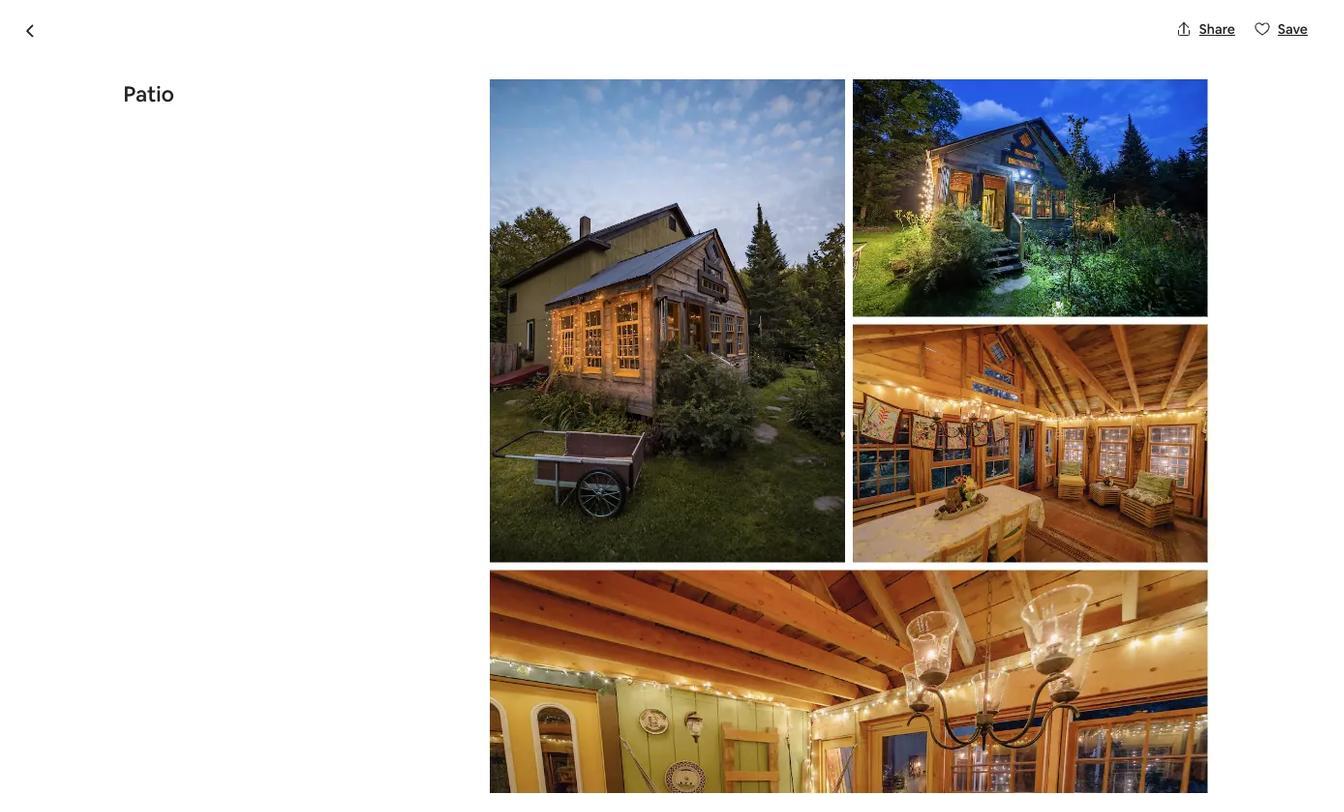 Task type: describe. For each thing, give the bounding box(es) containing it.
save for left share button
[[1178, 141, 1208, 159]]

photo by @dirtandglass image
[[673, 184, 937, 391]]

lovely treehouse in the woods next to stream
[[123, 99, 671, 131]]

the mini kitchen in the treehouse 




(photo by chris daniele) image
[[944, 399, 1208, 599]]

photo tour dialog
[[0, 0, 1331, 795]]

in
[[335, 99, 355, 131]]

hardwick, vermont, united states button
[[374, 137, 590, 161]]

·
[[1102, 662, 1105, 679]]

share for left share button
[[1099, 141, 1135, 159]]

save for the top share button
[[1278, 20, 1308, 38]]

lovely treehouse in the woods next to stream image 3 image
[[673, 399, 937, 599]]

$1,466 $1,341 total before taxes
[[871, 654, 1001, 700]]

12/29/2023
[[1039, 748, 1109, 766]]

reviews
[[1135, 662, 1183, 679]]

to
[[554, 99, 580, 131]]

lovely treehouse in the woods next to stream image 4 image
[[944, 184, 1208, 391]]

united
[[503, 140, 546, 158]]

states
[[549, 140, 590, 158]]

save button for left share button
[[1147, 134, 1216, 167]]

total
[[871, 683, 901, 700]]

before
[[904, 683, 946, 700]]

0 vertical spatial share button
[[1168, 13, 1243, 46]]

$1,466
[[871, 654, 936, 682]]

show all photos
[[1069, 550, 1169, 568]]

4.98 · 667 reviews
[[1071, 662, 1183, 679]]



Task type: locate. For each thing, give the bounding box(es) containing it.
patio
[[123, 80, 174, 107]]

1 horizontal spatial save
[[1278, 20, 1308, 38]]

1 horizontal spatial save button
[[1247, 13, 1316, 46]]

save inside 'photo tour' dialog
[[1278, 20, 1308, 38]]

0 vertical spatial share
[[1199, 20, 1235, 38]]

0 horizontal spatial share button
[[1068, 134, 1143, 167]]

heather is a superhost. learn more about heather. image
[[702, 630, 756, 684], [702, 630, 756, 684]]

save
[[1278, 20, 1308, 38], [1178, 141, 1208, 159]]

1 vertical spatial share
[[1099, 141, 1135, 159]]

0 vertical spatial save
[[1278, 20, 1308, 38]]

0 horizontal spatial share
[[1099, 141, 1135, 159]]

lovely
[[123, 99, 199, 131]]

the porch you enter to use the house bathroom 



(photo by chris daniele) image
[[490, 79, 845, 563], [490, 79, 845, 563], [853, 79, 1208, 317], [853, 79, 1208, 317], [853, 325, 1208, 563], [853, 325, 1208, 563], [490, 571, 1208, 795], [490, 571, 1208, 795]]

all
[[1107, 550, 1121, 568]]

1 horizontal spatial share
[[1199, 20, 1235, 38]]

the
[[361, 99, 401, 131]]

0 horizontal spatial save button
[[1147, 134, 1216, 167]]

vermont,
[[441, 140, 500, 158]]

0 vertical spatial save button
[[1247, 13, 1316, 46]]

1 vertical spatial share button
[[1068, 134, 1143, 167]]

1 vertical spatial save
[[1178, 141, 1208, 159]]

save button for the top share button
[[1247, 13, 1316, 46]]

woods
[[406, 99, 490, 131]]

stream
[[585, 99, 671, 131]]

share button
[[1168, 13, 1243, 46], [1068, 134, 1143, 167]]

None search field
[[495, 15, 836, 62]]

1 vertical spatial save button
[[1147, 134, 1216, 167]]

$1,341
[[940, 654, 1001, 682]]

share
[[1199, 20, 1235, 38], [1099, 141, 1135, 159]]

next
[[495, 99, 549, 131]]

hardwick, vermont, united states
[[374, 140, 590, 158]]

4.98
[[1071, 662, 1099, 679]]

dramatic view of the treehouse from the stream



(photo by chris daniele) image
[[123, 184, 666, 599]]

taxes
[[949, 683, 983, 700]]

667
[[1109, 662, 1132, 679]]

photos
[[1124, 550, 1169, 568]]

0 horizontal spatial save
[[1178, 141, 1208, 159]]

show
[[1069, 550, 1104, 568]]

save button inside 'photo tour' dialog
[[1247, 13, 1316, 46]]

treehouse
[[205, 99, 329, 131]]

share for the top share button
[[1199, 20, 1235, 38]]

show all photos button
[[1031, 543, 1185, 576]]

1 horizontal spatial share button
[[1168, 13, 1243, 46]]

save button
[[1247, 13, 1316, 46], [1147, 134, 1216, 167]]

hardwick,
[[374, 140, 438, 158]]

share inside 'photo tour' dialog
[[1199, 20, 1235, 38]]

12/24/2023
[[882, 748, 953, 766]]



Task type: vqa. For each thing, say whether or not it's contained in the screenshot.
the left Share Button's SAVE
yes



